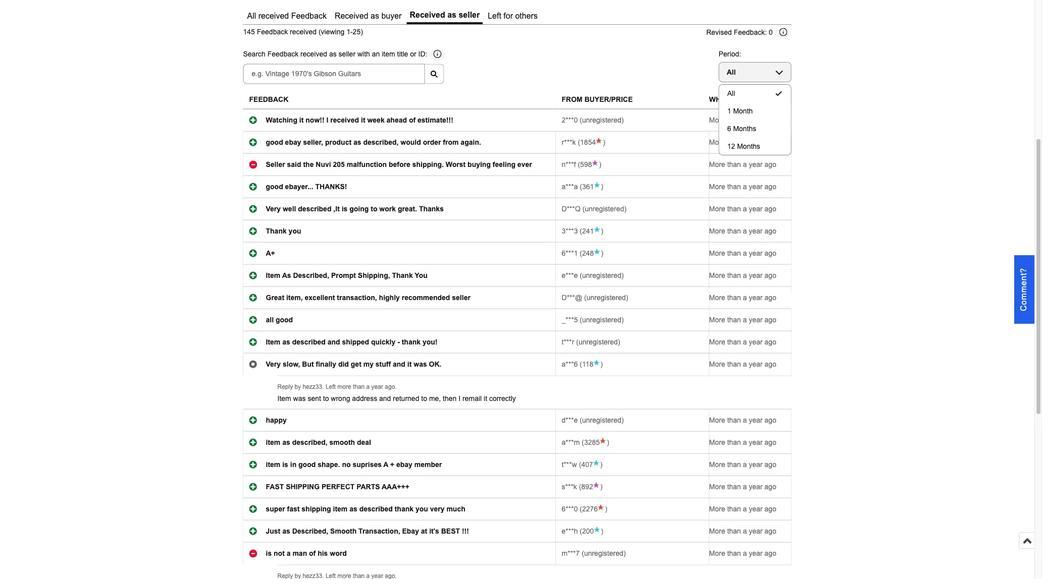 Task type: describe. For each thing, give the bounding box(es) containing it.
happy element
[[266, 417, 287, 425]]

than for 6***0
[[728, 506, 741, 514]]

watching it now!! i received it week ahead of estimate!!! element
[[266, 116, 454, 124]]

0 horizontal spatial thank
[[266, 228, 287, 235]]

than for a***a
[[728, 183, 741, 191]]

2 vertical spatial seller
[[452, 294, 471, 302]]

great item, excellent transaction, highly recommended seller
[[266, 294, 471, 302]]

ago for 2***0
[[765, 116, 777, 124]]

good ebayer... thanks!
[[266, 183, 347, 191]]

more than a year ago element for _***5
[[710, 316, 777, 324]]

( right the n***f
[[578, 161, 580, 169]]

just as described, smooth transaction, ebay at it's best !!!
[[266, 528, 469, 536]]

year for s***k
[[749, 484, 763, 491]]

very slow, but finally did get my stuff and it was ok. element
[[266, 361, 442, 369]]

0 horizontal spatial ebay
[[285, 139, 301, 146]]

select the feedback time period you want to see element
[[719, 50, 741, 58]]

a+ element
[[266, 250, 275, 258]]

item as described, smooth deal
[[266, 439, 371, 447]]

more than a year ago element for d***@
[[710, 294, 777, 302]]

( right t***r
[[577, 339, 579, 347]]

as
[[282, 272, 291, 280]]

ago for m***7
[[765, 550, 777, 558]]

a for a***6
[[743, 361, 747, 369]]

more than a year ago for 6***0
[[710, 506, 777, 514]]

year for 6***0
[[749, 506, 763, 514]]

you
[[415, 272, 428, 280]]

all good element
[[266, 316, 293, 324]]

0 vertical spatial you
[[289, 228, 301, 235]]

( 248
[[578, 250, 594, 258]]

described for ,it
[[298, 205, 332, 213]]

( right 2***0
[[580, 116, 582, 124]]

left inside button
[[488, 11, 502, 21]]

member
[[415, 461, 442, 469]]

item as described, prompt shipping, thank you
[[266, 272, 428, 280]]

super fast shipping item as described thank you very much element
[[266, 506, 466, 514]]

more than a year ago for 6***1
[[710, 250, 777, 258]]

get
[[351, 361, 362, 369]]

d***@ ( unregistered )
[[562, 294, 629, 302]]

unregistered for d***@ ( unregistered )
[[587, 294, 626, 302]]

very well described ,it is going to work great.    thanks element
[[266, 205, 444, 213]]

( right a***6 at the right of the page
[[580, 361, 582, 369]]

week
[[367, 116, 385, 124]]

shipping.
[[413, 161, 444, 169]]

good ebay seller, product as described, would order from again. element
[[266, 139, 481, 146]]

( right d***@
[[584, 294, 587, 302]]

feedback left by buyer. element for is not a man of his word
[[562, 550, 580, 558]]

more than a year ago for _***5
[[710, 316, 777, 324]]

perfect
[[322, 484, 355, 491]]

aaa+++
[[382, 484, 410, 491]]

others
[[515, 11, 538, 21]]

item,
[[286, 294, 303, 302]]

i inside reply by hezz33 . left more than a year ago. item was sent to wrong address and returned to me,  then i remail it correctly
[[459, 395, 461, 403]]

a for d***e
[[743, 417, 747, 425]]

2 left more than a year ago. element from the top
[[326, 574, 397, 580]]

with
[[358, 51, 370, 59]]

item was sent to wrong address and returned to me,  then i remail it correctly element
[[278, 395, 516, 403]]

a for r***k
[[743, 139, 747, 146]]

good ebay seller, product as described, would order from again.
[[266, 139, 481, 146]]

feedback for search
[[268, 51, 299, 59]]

you!
[[423, 339, 438, 347]]

left for others button
[[485, 8, 541, 25]]

598
[[580, 161, 592, 169]]

( right t***w
[[579, 461, 582, 469]]

but
[[302, 361, 314, 369]]

when
[[710, 96, 731, 104]]

more for d***q
[[710, 205, 726, 213]]

145
[[243, 28, 255, 36]]

more for r***k
[[710, 139, 726, 146]]

ago for e***h
[[765, 528, 777, 536]]

ok.
[[429, 361, 442, 369]]

( right "3***3"
[[580, 228, 582, 235]]

buyer/price
[[585, 96, 633, 104]]

months for 12 months
[[737, 143, 761, 151]]

his
[[318, 550, 328, 558]]

( right e***e
[[580, 272, 582, 280]]

more than a year ago element for n***f
[[710, 161, 777, 169]]

0 horizontal spatial described,
[[292, 439, 328, 447]]

received for received as buyer
[[335, 11, 369, 21]]

it's
[[429, 528, 439, 536]]

e***h
[[562, 528, 578, 536]]

more than a year ago for 3***3
[[710, 228, 777, 235]]

all button
[[719, 62, 792, 83]]

more for d***@
[[710, 294, 726, 302]]

( 200
[[578, 528, 594, 536]]

when element
[[710, 96, 731, 104]]

remail
[[463, 395, 482, 403]]

revised
[[707, 29, 732, 37]]

1 vertical spatial and
[[393, 361, 406, 369]]

( 407
[[577, 461, 593, 469]]

year inside reply by hezz33 . left more than a year ago. item was sent to wrong address and returned to me,  then i remail it correctly
[[372, 384, 383, 391]]

thanks!
[[315, 183, 347, 191]]

than for d***e
[[728, 417, 741, 425]]

it left ok.
[[408, 361, 412, 369]]

3***3
[[562, 228, 578, 235]]

feedback element
[[249, 96, 289, 104]]

than for 3***3
[[728, 228, 741, 235]]

year for r***k
[[749, 139, 763, 146]]

more for n***f
[[710, 161, 726, 169]]

more for s***k
[[710, 484, 726, 491]]

1 vertical spatial thank
[[395, 506, 414, 514]]

ago for n***f
[[765, 161, 777, 169]]

ago for d***q
[[765, 205, 777, 213]]

1 horizontal spatial thank
[[392, 272, 413, 280]]

all inside button
[[247, 11, 256, 21]]

year for a***m
[[749, 439, 763, 447]]

described, for prompt
[[293, 272, 329, 280]]

would
[[401, 139, 421, 146]]

2 horizontal spatial is
[[342, 205, 348, 213]]

d***@
[[562, 294, 583, 302]]

smooth
[[330, 528, 357, 536]]

1 horizontal spatial was
[[414, 361, 427, 369]]

( 598
[[576, 161, 592, 169]]

a for 2***0
[[743, 116, 747, 124]]

received as buyer
[[335, 11, 402, 21]]

2276
[[582, 506, 598, 514]]

did
[[338, 361, 349, 369]]

ago for t***w
[[765, 461, 777, 469]]

feedback replied by seller hezz33. element containing reply by hezz33
[[278, 384, 322, 391]]

feedback left by buyer. element for good ebay seller, product as described, would order from again.
[[562, 139, 576, 146]]

241
[[582, 228, 594, 235]]

is not a man of his word
[[266, 550, 347, 558]]

item inside reply by hezz33 . left more than a year ago. item was sent to wrong address and returned to me,  then i remail it correctly
[[278, 395, 291, 403]]

a for 6***1
[[743, 250, 747, 258]]

1 horizontal spatial to
[[371, 205, 378, 213]]

more than a year ago for 2***0
[[710, 116, 777, 124]]

year for e***h
[[749, 528, 763, 536]]

worst
[[446, 161, 466, 169]]

361
[[582, 183, 594, 191]]

than for 2***0
[[728, 116, 741, 124]]

from
[[443, 139, 459, 146]]

ago for t***r
[[765, 339, 777, 347]]

e***e ( unregistered )
[[562, 272, 624, 280]]

feedback left by buyer. element for very well described ,it is going to work great.    thanks
[[562, 205, 581, 213]]

unregistered for e***e ( unregistered )
[[582, 272, 622, 280]]

a for a***a
[[743, 183, 747, 191]]

wrong
[[331, 395, 350, 403]]

before
[[389, 161, 411, 169]]

ago for e***e
[[765, 272, 777, 280]]

s***k
[[562, 484, 577, 491]]

a***a
[[562, 183, 578, 191]]

item down the 'perfect'
[[333, 506, 348, 514]]

12
[[728, 143, 736, 151]]

this feedback left by user who is no longer registered. element for _***5 ( unregistered )
[[582, 316, 622, 324]]

more than a year ago for e***h
[[710, 528, 777, 536]]

thanks
[[419, 205, 444, 213]]

a for e***h
[[743, 528, 747, 536]]

very slow, but finally did get my stuff and it was ok.
[[266, 361, 442, 369]]

more than a year ago element for 3***3
[[710, 228, 777, 235]]

quickly
[[371, 339, 396, 347]]

than for e***e
[[728, 272, 741, 280]]

more than a year ago element for d***q
[[710, 205, 777, 213]]

ago for 6***1
[[765, 250, 777, 258]]

( right the 6***1
[[580, 250, 582, 258]]

a+
[[266, 250, 275, 258]]

r***k
[[562, 139, 576, 146]]

more than a year ago element for e***e
[[710, 272, 777, 280]]

this feedback left by user who is no longer registered. element for t***r ( unregistered )
[[579, 339, 618, 347]]

d***e ( unregistered )
[[562, 417, 624, 425]]

1 horizontal spatial ebay
[[396, 461, 413, 469]]

best
[[441, 528, 460, 536]]

1 horizontal spatial you
[[416, 506, 428, 514]]

year for a***a
[[749, 183, 763, 191]]

not
[[274, 550, 285, 558]]

it inside reply by hezz33 . left more than a year ago. item was sent to wrong address and returned to me,  then i remail it correctly
[[484, 395, 487, 403]]

ago for s***k
[[765, 484, 777, 491]]

more than a year ago for a***6
[[710, 361, 777, 369]]

d***q
[[562, 205, 581, 213]]

more than a year ago element for a***a
[[710, 183, 777, 191]]

received down all received feedback button
[[290, 28, 317, 36]]

feedback left by buyer. element for item as described, smooth deal
[[562, 439, 580, 447]]

more than a year ago for m***7
[[710, 550, 777, 558]]

0 vertical spatial i
[[327, 116, 329, 124]]

going
[[350, 205, 369, 213]]

feedback left by buyer. element for watching it now!! i received it week ahead of estimate!!!
[[562, 116, 578, 124]]

prompt
[[331, 272, 356, 280]]

1 vertical spatial is
[[282, 461, 288, 469]]

ebay
[[402, 528, 419, 536]]

slow,
[[283, 361, 300, 369]]

more than a year ago element for a***6
[[710, 361, 777, 369]]

ebayer...
[[285, 183, 314, 191]]

more than a year ago element for r***k
[[710, 139, 777, 146]]

1
[[728, 107, 732, 115]]

2 horizontal spatial to
[[421, 395, 427, 403]]

0 horizontal spatial of
[[309, 550, 316, 558]]

( 892
[[577, 484, 593, 491]]

and inside reply by hezz33 . left more than a year ago. item was sent to wrong address and returned to me,  then i remail it correctly
[[379, 395, 391, 403]]

it left week
[[361, 116, 365, 124]]

feedback left by buyer. element for a+
[[562, 250, 578, 258]]

( right e***h
[[580, 528, 582, 536]]

was inside reply by hezz33 . left more than a year ago. item was sent to wrong address and returned to me,  then i remail it correctly
[[293, 395, 306, 403]]

than for e***h
[[728, 528, 741, 536]]

this feedback left by user who is no longer registered. element for m***7 ( unregistered )
[[584, 550, 624, 558]]

more for 2***0
[[710, 116, 726, 124]]

revised feedback: 0
[[707, 29, 773, 37]]

+
[[390, 461, 395, 469]]

feedback left by buyer. element for fast shipping perfect parts aaa+++
[[562, 484, 577, 491]]

feedback left by buyer. element for item is in good shape. no suprises a + ebay member
[[562, 461, 577, 469]]

than for t***r
[[728, 339, 741, 347]]

it left the now!!
[[299, 116, 304, 124]]

year for d***@
[[749, 294, 763, 302]]

( 3285
[[580, 439, 600, 447]]

excellent
[[305, 294, 335, 302]]

( right _***5
[[580, 316, 582, 324]]

all
[[266, 316, 274, 324]]

this feedback left by user who is no longer registered. element for d***e ( unregistered )
[[582, 417, 622, 425]]

year for 2***0
[[749, 116, 763, 124]]

more than a year ago for n***f
[[710, 161, 777, 169]]

( right a***m at the bottom of page
[[582, 439, 584, 447]]

the
[[303, 161, 314, 169]]

0 horizontal spatial to
[[323, 395, 329, 403]]

just as described, smooth transaction, ebay at it's best !!! element
[[266, 528, 469, 536]]

a for _***5
[[743, 316, 747, 324]]

no
[[342, 461, 351, 469]]

year for n***f
[[749, 161, 763, 169]]

month
[[734, 107, 753, 115]]

feedback inside button
[[291, 11, 327, 21]]

super fast shipping item as described thank you very much
[[266, 506, 466, 514]]

0 horizontal spatial is
[[266, 550, 272, 558]]

thank you
[[266, 228, 301, 235]]



Task type: locate. For each thing, give the bounding box(es) containing it.
feedback left by buyer. element for good ebayer... thanks!
[[562, 183, 578, 191]]

1 vertical spatial all
[[727, 68, 736, 76]]

7 ago from the top
[[765, 250, 777, 258]]

item down reply
[[278, 395, 291, 403]]

and down "ago."
[[379, 395, 391, 403]]

feedback left by buyer. element containing e***e
[[562, 272, 578, 280]]

feedback left by buyer. element up t***r
[[562, 316, 578, 324]]

1 horizontal spatial of
[[409, 116, 416, 124]]

1 vertical spatial was
[[293, 395, 306, 403]]

feedback left by buyer. element down the 6***1
[[562, 272, 578, 280]]

( right d***e
[[580, 417, 582, 425]]

malfunction
[[347, 161, 387, 169]]

_***5
[[562, 316, 578, 324]]

left more than a year ago. element up address in the left bottom of the page
[[326, 384, 397, 391]]

this feedback left by user who is no longer registered. element down 361
[[585, 205, 624, 213]]

list box containing all
[[719, 85, 792, 156]]

7 more than a year ago element from the top
[[710, 250, 777, 258]]

fast
[[287, 506, 300, 514]]

item as described, smooth deal element
[[266, 439, 371, 447]]

11 more than a year ago from the top
[[710, 339, 777, 347]]

more for a***a
[[710, 183, 726, 191]]

1 vertical spatial of
[[309, 550, 316, 558]]

described left ,it on the left top
[[298, 205, 332, 213]]

is not a man of his word element
[[266, 550, 347, 558]]

1 very from the top
[[266, 205, 281, 213]]

feedback left by buyer. element containing m***7
[[562, 550, 580, 558]]

ebay right +
[[396, 461, 413, 469]]

10 more from the top
[[710, 316, 726, 324]]

is left in
[[282, 461, 288, 469]]

feedback left by buyer. element up a***6 at the right of the page
[[562, 339, 575, 347]]

very
[[430, 506, 445, 514]]

unregistered for t***r ( unregistered )
[[579, 339, 618, 347]]

15 more than a year ago element from the top
[[710, 461, 777, 469]]

205
[[333, 161, 345, 169]]

all down the select the feedback time period you want to see element
[[727, 68, 736, 76]]

year for t***w
[[749, 461, 763, 469]]

year for a***6
[[749, 361, 763, 369]]

a
[[743, 116, 747, 124], [743, 139, 747, 146], [743, 161, 747, 169], [743, 183, 747, 191], [743, 205, 747, 213], [743, 228, 747, 235], [743, 250, 747, 258], [743, 272, 747, 280], [743, 294, 747, 302], [743, 316, 747, 324], [743, 339, 747, 347], [743, 361, 747, 369], [367, 384, 370, 391], [743, 417, 747, 425], [743, 439, 747, 447], [743, 461, 747, 469], [743, 484, 747, 491], [743, 506, 747, 514], [743, 528, 747, 536], [287, 550, 291, 558], [743, 550, 747, 558]]

6 more from the top
[[710, 228, 726, 235]]

described up but
[[292, 339, 326, 347]]

3 more than a year ago from the top
[[710, 161, 777, 169]]

now!!
[[306, 116, 325, 124]]

feeling
[[493, 161, 516, 169]]

list box
[[719, 85, 792, 156]]

892
[[582, 484, 593, 491]]

work
[[380, 205, 396, 213]]

e.g. Vintage 1970's Gibson Guitars text field
[[243, 64, 425, 84]]

item is in good shape. no suprises a + ebay member element
[[266, 461, 442, 469]]

feedback left by buyer. element containing d***@
[[562, 294, 583, 302]]

feedback left by buyer. element containing d***q
[[562, 205, 581, 213]]

described up transaction,
[[359, 506, 393, 514]]

( right d***q
[[583, 205, 585, 213]]

more for d***e
[[710, 417, 726, 425]]

as
[[448, 10, 457, 19], [371, 11, 379, 21], [329, 51, 337, 59], [354, 139, 361, 146], [282, 339, 290, 347], [282, 439, 290, 447], [350, 506, 358, 514], [282, 528, 290, 536]]

more than a year ago for t***r
[[710, 339, 777, 347]]

17 more from the top
[[710, 506, 726, 514]]

all up 1
[[728, 90, 736, 97]]

to right sent
[[323, 395, 329, 403]]

more than a year ago for d***e
[[710, 417, 777, 425]]

item left in
[[266, 461, 280, 469]]

t***r ( unregistered )
[[562, 339, 621, 347]]

feedback left by buyer. element containing n***f
[[562, 161, 576, 169]]

more for t***w
[[710, 461, 726, 469]]

more than a year ago element for d***e
[[710, 417, 777, 425]]

14 feedback left by buyer. element from the top
[[562, 439, 580, 447]]

1 vertical spatial you
[[416, 506, 428, 514]]

good right "all" at left
[[276, 316, 293, 324]]

-
[[398, 339, 400, 347]]

word
[[330, 550, 347, 558]]

6 more than a year ago element from the top
[[710, 228, 777, 235]]

a for e***e
[[743, 272, 747, 280]]

received up "1-"
[[335, 11, 369, 21]]

reply
[[278, 384, 293, 391]]

all
[[247, 11, 256, 21], [727, 68, 736, 76], [728, 90, 736, 97]]

item for item as described and shipped quickly - thank you!
[[266, 339, 280, 347]]

left
[[488, 11, 502, 21], [326, 384, 336, 391]]

0 vertical spatial was
[[414, 361, 427, 369]]

12 feedback left by buyer. element from the top
[[562, 361, 578, 369]]

feedback left by buyer. element containing a***m
[[562, 439, 580, 447]]

0 vertical spatial thank
[[402, 339, 421, 347]]

1 vertical spatial months
[[737, 143, 761, 151]]

feedback left by buyer. element containing r***k
[[562, 139, 576, 146]]

feedback left by buyer. element for all good
[[562, 316, 578, 324]]

1 left more than a year ago. element from the top
[[326, 384, 397, 391]]

1 vertical spatial described,
[[292, 528, 328, 536]]

16 feedback left by buyer. element from the top
[[562, 484, 577, 491]]

5 ago from the top
[[765, 205, 777, 213]]

1 feedback replied by seller hezz33. element from the top
[[278, 384, 322, 391]]

12 more than a year ago from the top
[[710, 361, 777, 369]]

0 vertical spatial feedback
[[291, 11, 327, 21]]

1 vertical spatial very
[[266, 361, 281, 369]]

than for r***k
[[728, 139, 741, 146]]

feedback left by buyer. element for very slow, but finally did get my stuff and it was ok.
[[562, 361, 578, 369]]

more for 6***1
[[710, 250, 726, 258]]

all good
[[266, 316, 293, 324]]

good down the seller
[[266, 183, 283, 191]]

2 vertical spatial is
[[266, 550, 272, 558]]

more than a year ago for e***e
[[710, 272, 777, 280]]

14 more than a year ago from the top
[[710, 439, 777, 447]]

unregistered down from buyer/price
[[582, 116, 622, 124]]

all for list box containing all
[[728, 90, 736, 97]]

1 horizontal spatial received
[[410, 10, 445, 19]]

6
[[728, 125, 732, 133]]

feedback left by buyer. element left 598
[[562, 161, 576, 169]]

received as seller
[[410, 10, 480, 19]]

transaction,
[[359, 528, 400, 536]]

0 horizontal spatial you
[[289, 228, 301, 235]]

18 more from the top
[[710, 528, 726, 536]]

is
[[342, 205, 348, 213], [282, 461, 288, 469], [266, 550, 272, 558]]

described, for smooth
[[292, 528, 328, 536]]

0 vertical spatial all
[[247, 11, 256, 21]]

more than a year ago for a***a
[[710, 183, 777, 191]]

feedback left by buyer. element containing 6***1
[[562, 250, 578, 258]]

of left his
[[309, 550, 316, 558]]

was left ok.
[[414, 361, 427, 369]]

year for d***q
[[749, 205, 763, 213]]

248
[[582, 250, 594, 258]]

feedback down all received feedback button
[[257, 28, 288, 36]]

highly
[[379, 294, 400, 302]]

from
[[562, 96, 583, 104]]

than for n***f
[[728, 161, 741, 169]]

ago
[[765, 116, 777, 124], [765, 139, 777, 146], [765, 161, 777, 169], [765, 183, 777, 191], [765, 205, 777, 213], [765, 228, 777, 235], [765, 250, 777, 258], [765, 272, 777, 280], [765, 294, 777, 302], [765, 316, 777, 324], [765, 339, 777, 347], [765, 361, 777, 369], [765, 417, 777, 425], [765, 439, 777, 447], [765, 461, 777, 469], [765, 484, 777, 491], [765, 506, 777, 514], [765, 528, 777, 536], [765, 550, 777, 558]]

13 ago from the top
[[765, 417, 777, 425]]

407
[[582, 461, 593, 469]]

( 2276
[[578, 506, 598, 514]]

1 vertical spatial described
[[292, 339, 326, 347]]

3 ago from the top
[[765, 161, 777, 169]]

0 horizontal spatial and
[[328, 339, 340, 347]]

6 ago from the top
[[765, 228, 777, 235]]

0 horizontal spatial i
[[327, 116, 329, 124]]

feedback left by buyer. element containing e***h
[[562, 528, 578, 536]]

9 more than a year ago from the top
[[710, 294, 777, 302]]

d***e
[[562, 417, 578, 425]]

feedback left by buyer. element containing 2***0
[[562, 116, 578, 124]]

good
[[266, 139, 283, 146], [266, 183, 283, 191], [276, 316, 293, 324], [299, 461, 316, 469]]

13 more from the top
[[710, 417, 726, 425]]

feedback left by buyer. element for item as described and shipped quickly - thank you!
[[562, 339, 575, 347]]

7 feedback left by buyer. element from the top
[[562, 250, 578, 258]]

0 vertical spatial seller
[[459, 10, 480, 19]]

seller left for on the left of the page
[[459, 10, 480, 19]]

19 ago from the top
[[765, 550, 777, 558]]

( right m***7
[[582, 550, 584, 558]]

left more than a year ago. element
[[326, 384, 397, 391], [326, 574, 397, 580]]

1 horizontal spatial and
[[379, 395, 391, 403]]

8 more from the top
[[710, 272, 726, 280]]

1 vertical spatial i
[[459, 395, 461, 403]]

good up the seller
[[266, 139, 283, 146]]

seller
[[266, 161, 285, 169]]

and left shipped
[[328, 339, 340, 347]]

2 very from the top
[[266, 361, 281, 369]]

0 vertical spatial and
[[328, 339, 340, 347]]

an
[[372, 51, 380, 59]]

0 vertical spatial described,
[[363, 139, 399, 146]]

product
[[325, 139, 352, 146]]

more for e***e
[[710, 272, 726, 280]]

feedback left by buyer. element containing a***6
[[562, 361, 578, 369]]

6***0
[[562, 506, 578, 514]]

than for a***m
[[728, 439, 741, 447]]

11 more from the top
[[710, 339, 726, 347]]

4 more from the top
[[710, 183, 726, 191]]

then
[[443, 395, 457, 403]]

17 more than a year ago from the top
[[710, 506, 777, 514]]

comment?
[[1020, 268, 1029, 312]]

1 vertical spatial left more than a year ago. element
[[326, 574, 397, 580]]

0 vertical spatial thank
[[266, 228, 287, 235]]

2 vertical spatial and
[[379, 395, 391, 403]]

period:
[[719, 50, 741, 58]]

16 more than a year ago element from the top
[[710, 484, 777, 491]]

this feedback left by user who is no longer registered. element up _***5 ( unregistered )
[[587, 294, 626, 302]]

5 more from the top
[[710, 205, 726, 213]]

18 more than a year ago from the top
[[710, 528, 777, 536]]

feedback left by buyer. element for happy
[[562, 417, 578, 425]]

6 feedback left by buyer. element from the top
[[562, 228, 578, 235]]

.
[[322, 384, 324, 391]]

1 month
[[728, 107, 753, 115]]

much
[[447, 506, 466, 514]]

sent
[[308, 395, 321, 403]]

a for a***m
[[743, 439, 747, 447]]

feedback left by buyer. element up a***m at the bottom of page
[[562, 417, 578, 425]]

0 vertical spatial feedback replied by seller hezz33. element
[[278, 384, 322, 391]]

10 more than a year ago from the top
[[710, 316, 777, 324]]

1 vertical spatial thank
[[392, 272, 413, 280]]

2 horizontal spatial and
[[393, 361, 406, 369]]

a for s***k
[[743, 484, 747, 491]]

unregistered down 200
[[584, 550, 624, 558]]

14 ago from the top
[[765, 439, 777, 447]]

1 more than a year ago from the top
[[710, 116, 777, 124]]

hezz33
[[303, 384, 322, 391]]

thank you element
[[266, 228, 301, 235]]

4 more than a year ago from the top
[[710, 183, 777, 191]]

16 more than a year ago from the top
[[710, 484, 777, 491]]

good ebayer... thanks! element
[[266, 183, 347, 191]]

1 horizontal spatial described,
[[363, 139, 399, 146]]

(
[[580, 116, 582, 124], [578, 139, 580, 146], [578, 161, 580, 169], [580, 183, 582, 191], [583, 205, 585, 213], [580, 228, 582, 235], [580, 250, 582, 258], [580, 272, 582, 280], [584, 294, 587, 302], [580, 316, 582, 324], [577, 339, 579, 347], [580, 361, 582, 369], [580, 417, 582, 425], [582, 439, 584, 447], [579, 461, 582, 469], [579, 484, 582, 491], [580, 506, 582, 514], [580, 528, 582, 536], [582, 550, 584, 558]]

4 ago from the top
[[765, 183, 777, 191]]

( right 6***0
[[580, 506, 582, 514]]

at
[[421, 528, 427, 536]]

1-
[[347, 28, 353, 36]]

more than a year ago element for 2***0
[[710, 116, 777, 124]]

0 vertical spatial described,
[[293, 272, 329, 280]]

item as described and shipped quickly - thank you! element
[[266, 339, 438, 347]]

thank right '-'
[[402, 339, 421, 347]]

feedback left by buyer. element for great item, excellent transaction, highly recommended seller
[[562, 294, 583, 302]]

of right ahead
[[409, 116, 416, 124]]

received right buyer
[[410, 10, 445, 19]]

feedback left by buyer. element containing a***a
[[562, 183, 578, 191]]

from buyer/price
[[562, 96, 633, 104]]

19 more than a year ago from the top
[[710, 550, 777, 558]]

feedback left by buyer. element left 241 on the top right of the page
[[562, 228, 578, 235]]

feedback left by buyer. element down a***a
[[562, 205, 581, 213]]

19 more from the top
[[710, 550, 726, 558]]

16 ago from the top
[[765, 484, 777, 491]]

25)
[[353, 28, 363, 36]]

unregistered down d***@ ( unregistered )
[[582, 316, 622, 324]]

unregistered for d***e ( unregistered )
[[582, 417, 622, 425]]

this feedback left by user who is no longer registered. element
[[582, 116, 622, 124], [585, 205, 624, 213], [582, 272, 622, 280], [587, 294, 626, 302], [582, 316, 622, 324], [579, 339, 618, 347], [582, 417, 622, 425], [584, 550, 624, 558]]

18 feedback left by buyer. element from the top
[[562, 528, 578, 536]]

0 horizontal spatial was
[[293, 395, 306, 403]]

1 more from the top
[[710, 116, 726, 124]]

9 feedback left by buyer. element from the top
[[562, 294, 583, 302]]

14 more than a year ago element from the top
[[710, 439, 777, 447]]

received inside button
[[258, 11, 289, 21]]

10 more than a year ago element from the top
[[710, 316, 777, 324]]

0 vertical spatial very
[[266, 205, 281, 213]]

2 more than a year ago element from the top
[[710, 139, 777, 146]]

a for m***7
[[743, 550, 747, 558]]

from buyer/price element
[[562, 96, 633, 104]]

months right '6'
[[734, 125, 757, 133]]

1 ago from the top
[[765, 116, 777, 124]]

seller right recommended
[[452, 294, 471, 302]]

9 more from the top
[[710, 294, 726, 302]]

feedback left by buyer. element for item as described, prompt shipping, thank you
[[562, 272, 578, 280]]

6 more than a year ago from the top
[[710, 228, 777, 235]]

a for d***q
[[743, 205, 747, 213]]

1 vertical spatial item
[[266, 339, 280, 347]]

( 361
[[578, 183, 594, 191]]

this feedback left by user who is no longer registered. element for 2***0 ( unregistered )
[[582, 116, 622, 124]]

feedback left by buyer. element left 892
[[562, 484, 577, 491]]

7 more from the top
[[710, 250, 726, 258]]

0 vertical spatial months
[[734, 125, 757, 133]]

more than a year ago element for t***w
[[710, 461, 777, 469]]

unregistered up _***5 ( unregistered )
[[587, 294, 626, 302]]

5 more than a year ago element from the top
[[710, 205, 777, 213]]

18 more than a year ago element from the top
[[710, 528, 777, 536]]

more than a year ago for d***@
[[710, 294, 777, 302]]

19 feedback left by buyer. element from the top
[[562, 550, 580, 558]]

left right . at the left bottom
[[326, 384, 336, 391]]

ago for r***k
[[765, 139, 777, 146]]

deal
[[357, 439, 371, 447]]

8 ago from the top
[[765, 272, 777, 280]]

feedback left by buyer. element left 200
[[562, 528, 578, 536]]

great
[[266, 294, 284, 302]]

10 ago from the top
[[765, 316, 777, 324]]

2 ago from the top
[[765, 139, 777, 146]]

10 feedback left by buyer. element from the top
[[562, 316, 578, 324]]

feedback left by buyer. element containing 6***0
[[562, 506, 578, 514]]

2 vertical spatial described
[[359, 506, 393, 514]]

1 more than a year ago element from the top
[[710, 116, 777, 124]]

described for and
[[292, 339, 326, 347]]

is right ,it on the left top
[[342, 205, 348, 213]]

title
[[397, 51, 408, 59]]

described, down week
[[363, 139, 399, 146]]

0 vertical spatial left more than a year ago. element
[[326, 384, 397, 391]]

more for a***m
[[710, 439, 726, 447]]

0 vertical spatial ebay
[[285, 139, 301, 146]]

nuvi
[[316, 161, 331, 169]]

0 vertical spatial is
[[342, 205, 348, 213]]

it right remail
[[484, 395, 487, 403]]

ago for d***@
[[765, 294, 777, 302]]

year for d***e
[[749, 417, 763, 425]]

this feedback left by user who is no longer registered. element up d***@ ( unregistered )
[[582, 272, 622, 280]]

very for very well described ,it is going to work great.    thanks
[[266, 205, 281, 213]]

all inside popup button
[[727, 68, 736, 76]]

feedback left by buyer. element left 118
[[562, 361, 578, 369]]

more than a year ago element for 6***0
[[710, 506, 777, 514]]

this feedback left by user who is no longer registered. element down 200
[[584, 550, 624, 558]]

7 more than a year ago from the top
[[710, 250, 777, 258]]

0 horizontal spatial left
[[326, 384, 336, 391]]

2 vertical spatial feedback
[[268, 51, 299, 59]]

0 vertical spatial item
[[266, 272, 280, 280]]

2 vertical spatial all
[[728, 90, 736, 97]]

8 more than a year ago from the top
[[710, 272, 777, 280]]

13 feedback left by buyer. element from the top
[[562, 417, 578, 425]]

i
[[327, 116, 329, 124], [459, 395, 461, 403]]

1 horizontal spatial i
[[459, 395, 461, 403]]

feedback replied by seller hezz33. element
[[278, 384, 322, 391], [278, 574, 322, 580]]

great item, excellent transaction, highly recommended seller element
[[266, 294, 471, 302]]

200
[[582, 528, 594, 536]]

feedback for 145
[[257, 28, 288, 36]]

is left not
[[266, 550, 272, 558]]

3 more from the top
[[710, 161, 726, 169]]

5 more than a year ago from the top
[[710, 205, 777, 213]]

months for 6 months
[[734, 125, 757, 133]]

feedback left by buyer. element containing t***r
[[562, 339, 575, 347]]

unregistered up the 3285
[[582, 417, 622, 425]]

2 more than a year ago from the top
[[710, 139, 777, 146]]

described, up excellent
[[293, 272, 329, 280]]

thank left the you
[[392, 272, 413, 280]]

4 more than a year ago element from the top
[[710, 183, 777, 191]]

feedback left by buyer. element down from
[[562, 116, 578, 124]]

this feedback left by user who is no longer registered. element down _***5 ( unregistered )
[[579, 339, 618, 347]]

11 ago from the top
[[765, 339, 777, 347]]

more
[[338, 384, 351, 391]]

15 ago from the top
[[765, 461, 777, 469]]

year for 6***1
[[749, 250, 763, 258]]

3 feedback left by buyer. element from the top
[[562, 161, 576, 169]]

14 more from the top
[[710, 439, 726, 447]]

all received feedback button
[[244, 8, 330, 25]]

ago for a***m
[[765, 439, 777, 447]]

year for _***5
[[749, 316, 763, 324]]

feedback replied by seller hezz33. element up sent
[[278, 384, 322, 391]]

,it
[[334, 205, 340, 213]]

good right in
[[299, 461, 316, 469]]

( 241
[[578, 228, 594, 235]]

very left well
[[266, 205, 281, 213]]

this feedback left by user who is no longer registered. element down d***@ ( unregistered )
[[582, 316, 622, 324]]

a inside reply by hezz33 . left more than a year ago. item was sent to wrong address and returned to me,  then i remail it correctly
[[367, 384, 370, 391]]

2 feedback replied by seller hezz33. element from the top
[[278, 574, 322, 580]]

of
[[409, 116, 416, 124], [309, 550, 316, 558]]

8 feedback left by buyer. element from the top
[[562, 272, 578, 280]]

was down by
[[293, 395, 306, 403]]

received up product
[[331, 116, 359, 124]]

seller said the nuvi 205 malfunction before shipping. worst buying feeling ever element
[[266, 161, 532, 169]]

( right s***k
[[579, 484, 582, 491]]

(viewing
[[319, 28, 345, 36]]

18 ago from the top
[[765, 528, 777, 536]]

ago.
[[385, 384, 397, 391]]

months right 12
[[737, 143, 761, 151]]

described, up in
[[292, 439, 328, 447]]

item as described and shipped quickly - thank you!
[[266, 339, 438, 347]]

item
[[382, 51, 395, 59], [266, 439, 280, 447], [266, 461, 280, 469], [333, 506, 348, 514]]

t***r
[[562, 339, 575, 347]]

more than a year ago element for a***m
[[710, 439, 777, 447]]

11 more than a year ago element from the top
[[710, 339, 777, 347]]

1 vertical spatial left
[[326, 384, 336, 391]]

feedback left by buyer. element containing s***k
[[562, 484, 577, 491]]

ago for d***e
[[765, 417, 777, 425]]

2 vertical spatial item
[[278, 395, 291, 403]]

i right the now!!
[[327, 116, 329, 124]]

left more than a year ago. element containing left more than a year ago.
[[326, 384, 397, 391]]

3 more than a year ago element from the top
[[710, 161, 777, 169]]

feedback left by buyer. element down e***e
[[562, 294, 583, 302]]

1 horizontal spatial is
[[282, 461, 288, 469]]

feedback right search
[[268, 51, 299, 59]]

all for all popup button
[[727, 68, 736, 76]]

year
[[749, 116, 763, 124], [749, 139, 763, 146], [749, 161, 763, 169], [749, 183, 763, 191], [749, 205, 763, 213], [749, 228, 763, 235], [749, 250, 763, 258], [749, 272, 763, 280], [749, 294, 763, 302], [749, 316, 763, 324], [749, 339, 763, 347], [749, 361, 763, 369], [372, 384, 383, 391], [749, 417, 763, 425], [749, 439, 763, 447], [749, 461, 763, 469], [749, 484, 763, 491], [749, 506, 763, 514], [749, 528, 763, 536], [749, 550, 763, 558]]

more than a year ago element for s***k
[[710, 484, 777, 491]]

very well described ,it is going to work great.    thanks
[[266, 205, 444, 213]]

17 ago from the top
[[765, 506, 777, 514]]

1 vertical spatial described,
[[292, 439, 328, 447]]

12 ago from the top
[[765, 361, 777, 369]]

me,
[[429, 395, 441, 403]]

12 more from the top
[[710, 361, 726, 369]]

0
[[769, 29, 773, 37]]

feedback left by buyer. element for super fast shipping item as described thank you very much
[[562, 506, 578, 514]]

17 more than a year ago element from the top
[[710, 506, 777, 514]]

feedback left by buyer. element
[[562, 116, 578, 124], [562, 139, 576, 146], [562, 161, 576, 169], [562, 183, 578, 191], [562, 205, 581, 213], [562, 228, 578, 235], [562, 250, 578, 258], [562, 272, 578, 280], [562, 294, 583, 302], [562, 316, 578, 324], [562, 339, 575, 347], [562, 361, 578, 369], [562, 417, 578, 425], [562, 439, 580, 447], [562, 461, 577, 469], [562, 484, 577, 491], [562, 506, 578, 514], [562, 528, 578, 536], [562, 550, 580, 558]]

1 vertical spatial feedback
[[257, 28, 288, 36]]

1 vertical spatial seller
[[339, 51, 356, 59]]

12 more than a year ago element from the top
[[710, 361, 777, 369]]

1 vertical spatial feedback replied by seller hezz33. element
[[278, 574, 322, 580]]

item down happy element
[[266, 439, 280, 447]]

( right a***a
[[580, 183, 582, 191]]

i right then
[[459, 395, 461, 403]]

17 feedback left by buyer. element from the top
[[562, 506, 578, 514]]

fast shipping perfect parts aaa+++ element
[[266, 484, 410, 491]]

shipping
[[286, 484, 320, 491]]

5 feedback left by buyer. element from the top
[[562, 205, 581, 213]]

unregistered
[[582, 116, 622, 124], [585, 205, 624, 213], [582, 272, 622, 280], [587, 294, 626, 302], [582, 316, 622, 324], [579, 339, 618, 347], [582, 417, 622, 425], [584, 550, 624, 558]]

year for m***7
[[749, 550, 763, 558]]

more for 3***3
[[710, 228, 726, 235]]

buying
[[468, 161, 491, 169]]

2 more from the top
[[710, 139, 726, 146]]

feedback left by buyer. element containing t***w
[[562, 461, 577, 469]]

15 more than a year ago from the top
[[710, 461, 777, 469]]

this feedback left by user who is no longer registered. element down from buyer/price
[[582, 116, 622, 124]]

thank up a+
[[266, 228, 287, 235]]

left inside reply by hezz33 . left more than a year ago. item was sent to wrong address and returned to me,  then i remail it correctly
[[326, 384, 336, 391]]

item as described, prompt shipping, thank you element
[[266, 272, 428, 280]]

seller said the nuvi 205 malfunction before shipping. worst buying feeling ever
[[266, 161, 532, 169]]

left left for on the left of the page
[[488, 11, 502, 21]]

received down 145 feedback received (viewing 1-25)
[[301, 51, 327, 59]]

than for d***@
[[728, 294, 741, 302]]

search feedback received as seller with an item title or id:
[[243, 51, 428, 59]]

more than a year ago element
[[710, 116, 777, 124], [710, 139, 777, 146], [710, 161, 777, 169], [710, 183, 777, 191], [710, 205, 777, 213], [710, 228, 777, 235], [710, 250, 777, 258], [710, 272, 777, 280], [710, 294, 777, 302], [710, 316, 777, 324], [710, 339, 777, 347], [710, 361, 777, 369], [710, 417, 777, 425], [710, 439, 777, 447], [710, 461, 777, 469], [710, 484, 777, 491], [710, 506, 777, 514], [710, 528, 777, 536], [710, 550, 777, 558]]

and right stuff
[[393, 361, 406, 369]]

seller,
[[303, 139, 323, 146]]

13 more than a year ago element from the top
[[710, 417, 777, 425]]

1 feedback left by buyer. element from the top
[[562, 116, 578, 124]]

ahead
[[387, 116, 407, 124]]

very left "slow," at left
[[266, 361, 281, 369]]

unregistered up d***@ ( unregistered )
[[582, 272, 622, 280]]

seller inside received as seller button
[[459, 10, 480, 19]]

it
[[299, 116, 304, 124], [361, 116, 365, 124], [408, 361, 412, 369], [484, 395, 487, 403]]

0 horizontal spatial received
[[335, 11, 369, 21]]

than inside reply by hezz33 . left more than a year ago. item was sent to wrong address and returned to me,  then i remail it correctly
[[353, 384, 365, 391]]

you
[[289, 228, 301, 235], [416, 506, 428, 514]]

feedback left by buyer. element left 361
[[562, 183, 578, 191]]

( right r***k
[[578, 139, 580, 146]]

ago for 6***0
[[765, 506, 777, 514]]

well
[[283, 205, 296, 213]]

feedback left by buyer. element containing d***e
[[562, 417, 578, 425]]

item is in good shape. no suprises a + ebay member
[[266, 461, 442, 469]]

you left very on the bottom of the page
[[416, 506, 428, 514]]

feedback replied by seller hezz33. element down man
[[278, 574, 322, 580]]

8 more than a year ago element from the top
[[710, 272, 777, 280]]

145 feedback received (viewing 1-25)
[[243, 28, 363, 36]]

15 more from the top
[[710, 461, 726, 469]]

0 vertical spatial left
[[488, 11, 502, 21]]

4 feedback left by buyer. element from the top
[[562, 183, 578, 191]]

1 horizontal spatial left
[[488, 11, 502, 21]]

a for t***r
[[743, 339, 747, 347]]

13 more than a year ago from the top
[[710, 417, 777, 425]]

feedback left by buyer. element for thank you
[[562, 228, 578, 235]]

item down "all" at left
[[266, 339, 280, 347]]

9 more than a year ago element from the top
[[710, 294, 777, 302]]

2 feedback left by buyer. element from the top
[[562, 139, 576, 146]]

seller left with
[[339, 51, 356, 59]]

15 feedback left by buyer. element from the top
[[562, 461, 577, 469]]

more for 6***0
[[710, 506, 726, 514]]

1 vertical spatial ebay
[[396, 461, 413, 469]]

19 more than a year ago element from the top
[[710, 550, 777, 558]]

all inside list box
[[728, 90, 736, 97]]

9 ago from the top
[[765, 294, 777, 302]]

item right an
[[382, 51, 395, 59]]

11 feedback left by buyer. element from the top
[[562, 339, 575, 347]]

feedback left by buyer. element containing 3***3
[[562, 228, 578, 235]]

reply by hezz33 . left more than a year ago. item was sent to wrong address and returned to me,  then i remail it correctly
[[278, 384, 516, 403]]

than for 6***1
[[728, 250, 741, 258]]

feedback left by buyer. element for seller said the nuvi 205 malfunction before shipping. worst buying feeling ever
[[562, 161, 576, 169]]

fast shipping perfect parts aaa+++
[[266, 484, 410, 491]]

thank up ebay
[[395, 506, 414, 514]]

0 vertical spatial of
[[409, 116, 416, 124]]

year for 3***3
[[749, 228, 763, 235]]

0 vertical spatial described
[[298, 205, 332, 213]]

feedback left by buyer. element containing _***5
[[562, 316, 578, 324]]

more than a year ago for d***q
[[710, 205, 777, 213]]



Task type: vqa. For each thing, say whether or not it's contained in the screenshot.
More than a year ago element for D***Q
yes



